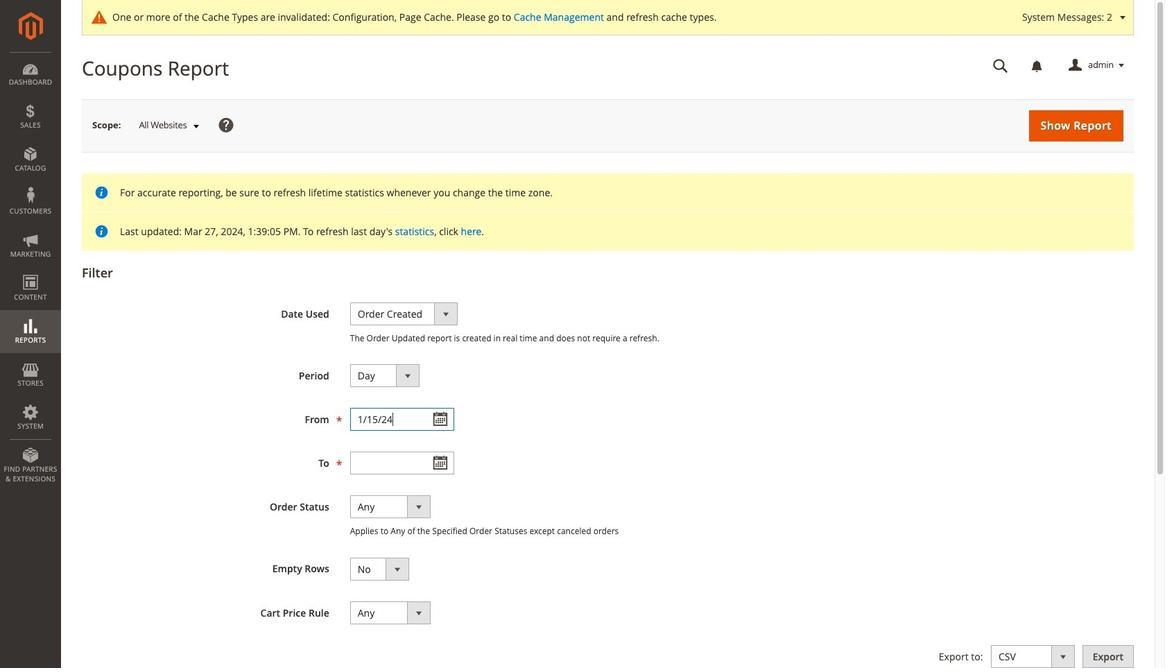Task type: describe. For each thing, give the bounding box(es) containing it.
magento admin panel image
[[18, 12, 43, 40]]



Task type: locate. For each thing, give the bounding box(es) containing it.
None text field
[[984, 53, 1018, 78], [350, 408, 454, 431], [350, 452, 454, 475], [984, 53, 1018, 78], [350, 408, 454, 431], [350, 452, 454, 475]]

menu bar
[[0, 52, 61, 491]]



